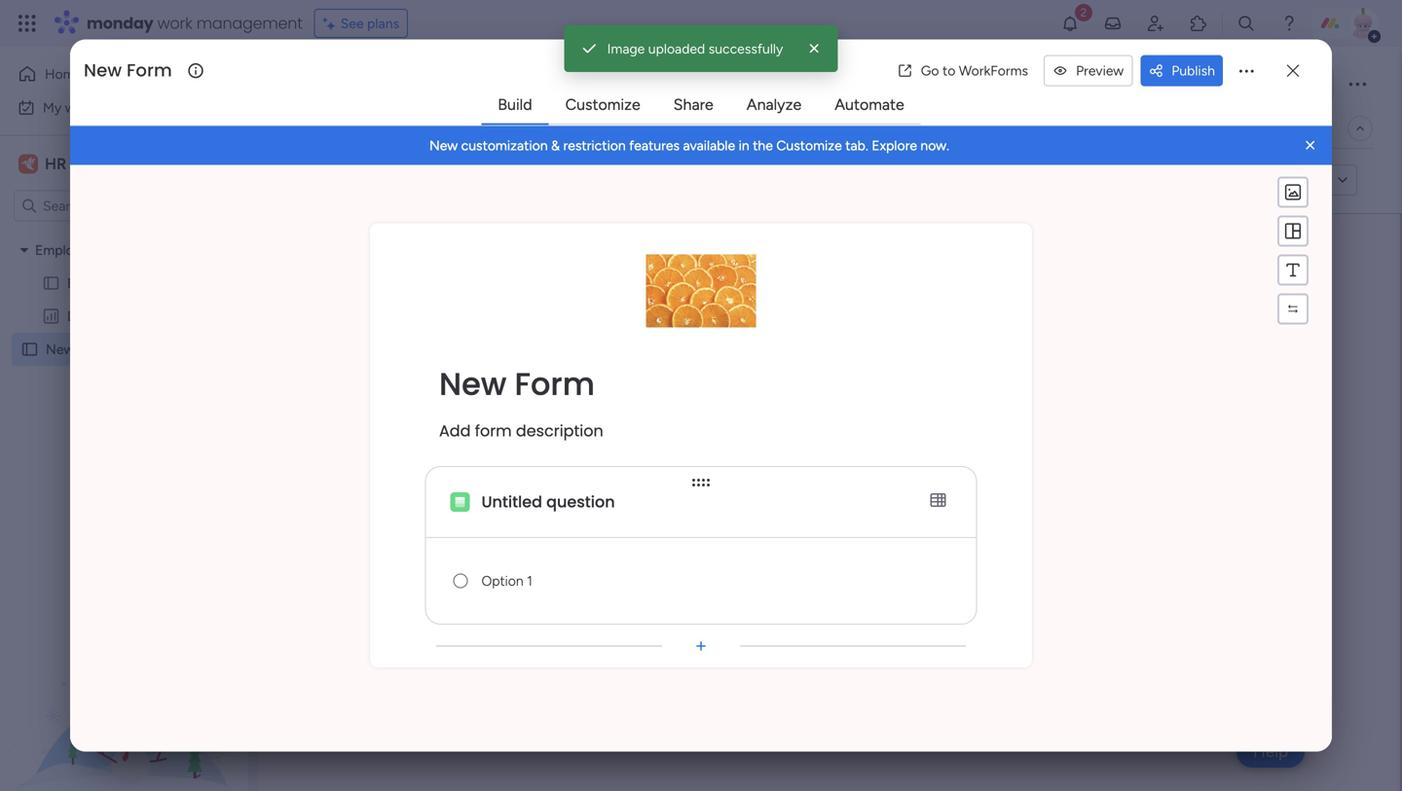 Task type: describe. For each thing, give the bounding box(es) containing it.
new inside banner banner
[[429, 137, 458, 154]]

main
[[386, 120, 415, 137]]

help button
[[1237, 736, 1305, 768]]

work for my
[[65, 99, 95, 116]]

management
[[196, 12, 303, 34]]

activity
[[1146, 75, 1193, 92]]

see plans
[[341, 15, 399, 32]]

customize inside banner banner
[[777, 137, 842, 154]]

activity button
[[1138, 68, 1230, 99]]

form form containing new
[[70, 165, 1332, 791]]

notifications image
[[1061, 14, 1080, 33]]

go
[[921, 62, 939, 79]]

background color and image selector image
[[1284, 183, 1303, 202]]

employee for employee directory
[[67, 275, 128, 292]]

directory
[[99, 242, 154, 259]]

invite / 1
[[1274, 75, 1326, 92]]

close image
[[805, 39, 824, 58]]

form logo image
[[646, 255, 756, 328]]

link
[[1300, 172, 1321, 189]]

my work button
[[12, 92, 209, 123]]

description
[[516, 420, 604, 442]]

untitled inside group
[[571, 380, 631, 402]]

employee directory
[[35, 242, 154, 259]]

publish button
[[1141, 55, 1223, 86]]

new customization & restriction features available in the customize tab. explore now.
[[429, 137, 950, 154]]

results button
[[465, 113, 539, 144]]

banner banner
[[70, 126, 1332, 165]]

monday
[[87, 12, 153, 34]]

now.
[[921, 137, 950, 154]]

share
[[674, 96, 714, 114]]

lottie animation image
[[0, 595, 248, 792]]

list box containing employee directory
[[0, 230, 248, 629]]

analyze link
[[731, 87, 817, 122]]

the
[[753, 137, 773, 154]]

home button
[[12, 58, 209, 90]]

go to workforms
[[921, 62, 1029, 79]]

table
[[419, 120, 451, 137]]

1 horizontal spatial directory
[[131, 275, 188, 292]]

help image
[[1280, 14, 1299, 33]]

successfully
[[709, 40, 783, 57]]

caret down image
[[20, 243, 28, 257]]

customization tools toolbar
[[1278, 177, 1309, 325]]

form for add
[[475, 420, 512, 442]]

response
[[588, 120, 648, 137]]

more actions image
[[1237, 61, 1256, 80]]

lottie animation element
[[0, 595, 248, 792]]

work for monday
[[157, 12, 192, 34]]

component__icon image
[[450, 493, 470, 512]]

add new question image
[[691, 637, 711, 657]]

invite / 1 button
[[1238, 68, 1334, 99]]

autopilot image
[[1231, 115, 1248, 140]]

help
[[1254, 742, 1289, 762]]

go to workforms button
[[890, 55, 1036, 86]]

powered by
[[391, 171, 473, 190]]

form button
[[295, 113, 371, 144]]

image uploaded successfully alert
[[565, 25, 838, 72]]

1 horizontal spatial automate
[[1256, 120, 1317, 137]]

/
[[1311, 75, 1317, 92]]

workspace image
[[19, 153, 38, 175]]

my work
[[43, 99, 95, 116]]

form form containing new form
[[258, 214, 1401, 792]]

automate inside tab list
[[835, 96, 905, 114]]

apps image
[[1189, 14, 1209, 33]]

home
[[45, 66, 82, 82]]

plans
[[367, 15, 399, 32]]

select product image
[[18, 14, 37, 33]]

employee for employee directory
[[35, 242, 95, 259]]

see
[[341, 15, 364, 32]]

workspace selection element
[[19, 152, 69, 176]]

preview
[[1076, 62, 1124, 79]]

1 vertical spatial directory
[[67, 308, 124, 325]]

dapulse integrations image
[[1038, 121, 1053, 136]]

new form inside field
[[84, 58, 172, 83]]

untitled question group
[[571, 366, 1088, 479]]

publish
[[1172, 62, 1215, 79]]

integrate
[[1061, 120, 1117, 137]]



Task type: locate. For each thing, give the bounding box(es) containing it.
0 horizontal spatial automate
[[835, 96, 905, 114]]

0 vertical spatial work
[[157, 12, 192, 34]]

main table
[[386, 120, 451, 137]]

untitled question up description
[[571, 380, 704, 402]]

1 horizontal spatial form
[[1268, 172, 1297, 189]]

1 vertical spatial untitled
[[482, 491, 542, 513]]

menu image
[[1284, 261, 1303, 280]]

main table button
[[371, 113, 465, 144]]

form inside list box
[[78, 341, 109, 358]]

1
[[1320, 75, 1326, 92]]

tab list
[[481, 86, 921, 125]]

0 vertical spatial form
[[1268, 172, 1297, 189]]

public board image
[[42, 274, 60, 293], [20, 340, 39, 359]]

copy form link
[[1232, 172, 1321, 189]]

0 horizontal spatial form
[[475, 420, 512, 442]]

tab list containing build
[[481, 86, 921, 125]]

invite members image
[[1146, 14, 1166, 33]]

new inside field
[[84, 58, 122, 83]]

form right add
[[475, 420, 512, 442]]

0 vertical spatial untitled
[[571, 380, 631, 402]]

new form
[[84, 58, 172, 83], [571, 301, 726, 345], [46, 341, 109, 358], [439, 363, 595, 406]]

hr button
[[14, 148, 194, 181]]

monday work management
[[87, 12, 303, 34]]

tab.
[[846, 137, 868, 154]]

form for copy
[[1268, 172, 1297, 189]]

question up drag to reorder the question image
[[636, 380, 704, 402]]

customize link
[[550, 87, 656, 122]]

1 vertical spatial public board image
[[20, 340, 39, 359]]

customization
[[461, 137, 548, 154]]

0 horizontal spatial untitled
[[482, 491, 542, 513]]

copy
[[1232, 172, 1264, 189]]

form response viewer button
[[539, 113, 701, 144]]

automate up tab.
[[835, 96, 905, 114]]

0 horizontal spatial question
[[547, 491, 615, 513]]

workspace image
[[21, 153, 35, 175]]

ruby anderson image
[[1348, 8, 1379, 39]]

Search in workspace field
[[41, 195, 163, 217]]

add form description
[[439, 420, 604, 442]]

1 vertical spatial question
[[547, 491, 615, 513]]

1 vertical spatial form
[[475, 420, 512, 442]]

share link
[[658, 87, 729, 122]]

analyze
[[747, 96, 802, 114]]

add
[[439, 420, 471, 442]]

directory dashboard
[[67, 308, 193, 325]]

image
[[607, 40, 645, 57]]

0 vertical spatial employee
[[35, 242, 95, 259]]

New Form field
[[79, 58, 185, 83]]

1 vertical spatial untitled question
[[482, 491, 615, 513]]

None field
[[479, 562, 953, 601]]

explore
[[872, 137, 917, 154]]

form inside form 'button'
[[325, 120, 357, 137]]

question
[[636, 380, 704, 402], [547, 491, 615, 513]]

form
[[127, 58, 172, 83], [325, 120, 357, 137], [554, 120, 585, 137], [646, 301, 726, 345], [78, 341, 109, 358], [515, 363, 595, 406]]

&
[[551, 137, 560, 154]]

available
[[683, 137, 735, 154]]

customize
[[565, 96, 641, 114], [777, 137, 842, 154]]

collapse board header image
[[1353, 121, 1368, 136]]

inbox image
[[1103, 14, 1123, 33]]

employee down employee directory
[[67, 275, 128, 292]]

directory right public dashboard icon
[[67, 308, 124, 325]]

1 vertical spatial employee
[[67, 275, 128, 292]]

form inside form response viewer button
[[554, 120, 585, 137]]

0 horizontal spatial public board image
[[20, 340, 39, 359]]

untitled question down description
[[482, 491, 615, 513]]

untitled question
[[571, 380, 704, 402], [482, 491, 615, 513]]

question inside group
[[636, 380, 704, 402]]

build
[[498, 96, 532, 114]]

form response viewer
[[554, 120, 694, 137]]

work
[[157, 12, 192, 34], [65, 99, 95, 116]]

hr
[[45, 155, 66, 173]]

form form
[[70, 165, 1332, 791], [258, 214, 1401, 792]]

0 vertical spatial untitled question
[[571, 380, 704, 402]]

employee right caret down image
[[35, 242, 95, 259]]

by
[[456, 171, 473, 190]]

untitled question inside the untitled question group
[[571, 380, 704, 402]]

1 horizontal spatial work
[[157, 12, 192, 34]]

close image
[[1301, 136, 1321, 155]]

image uploaded successfully
[[607, 40, 783, 57]]

uploaded
[[648, 40, 705, 57]]

0 horizontal spatial directory
[[67, 308, 124, 325]]

untitled
[[571, 380, 631, 402], [482, 491, 542, 513]]

automate link
[[819, 87, 920, 122]]

results
[[480, 120, 524, 137]]

copy form link button
[[1196, 165, 1328, 196]]

powered
[[391, 171, 452, 190]]

work right my
[[65, 99, 95, 116]]

0 horizontal spatial customize
[[565, 96, 641, 114]]

to
[[943, 62, 956, 79]]

features
[[629, 137, 680, 154]]

my
[[43, 99, 62, 116]]

work inside my work button
[[65, 99, 95, 116]]

untitled right component__icon
[[482, 491, 542, 513]]

in
[[739, 137, 750, 154]]

dashboard
[[127, 308, 193, 325]]

1 horizontal spatial untitled
[[571, 380, 631, 402]]

question down description
[[547, 491, 615, 513]]

invite
[[1274, 75, 1308, 92]]

untitled up description
[[571, 380, 631, 402]]

form inside button
[[1268, 172, 1297, 189]]

see plans button
[[314, 9, 408, 38]]

workforms
[[959, 62, 1029, 79]]

1 vertical spatial customize
[[777, 137, 842, 154]]

public dashboard image
[[42, 307, 60, 326]]

employee
[[35, 242, 95, 259], [67, 275, 128, 292]]

0 horizontal spatial work
[[65, 99, 95, 116]]

0 vertical spatial customize
[[565, 96, 641, 114]]

2 image
[[1075, 1, 1093, 23]]

1 vertical spatial work
[[65, 99, 95, 116]]

restriction
[[563, 137, 626, 154]]

new
[[84, 58, 122, 83], [429, 137, 458, 154], [571, 301, 638, 345], [46, 341, 74, 358], [439, 363, 507, 406]]

1 horizontal spatial public board image
[[42, 274, 60, 293]]

1 vertical spatial automate
[[1256, 120, 1317, 137]]

menu image
[[1284, 222, 1303, 241]]

directory up dashboard in the left top of the page
[[131, 275, 188, 292]]

public board image for employee directory
[[42, 274, 60, 293]]

drag to reorder the question image
[[691, 473, 711, 493]]

viewer
[[651, 120, 694, 137]]

add view image
[[712, 121, 720, 136]]

automate
[[835, 96, 905, 114], [1256, 120, 1317, 137]]

1 horizontal spatial customize
[[777, 137, 842, 154]]

employee directory
[[67, 275, 188, 292]]

0 vertical spatial automate
[[835, 96, 905, 114]]

form left the "link"
[[1268, 172, 1297, 189]]

public board image for new form
[[20, 340, 39, 359]]

build link
[[482, 87, 548, 122]]

form
[[1268, 172, 1297, 189], [475, 420, 512, 442]]

list box
[[0, 230, 248, 629]]

form inside new form field
[[127, 58, 172, 83]]

0 vertical spatial directory
[[131, 275, 188, 292]]

search everything image
[[1237, 14, 1256, 33]]

customize right the
[[777, 137, 842, 154]]

0 vertical spatial public board image
[[42, 274, 60, 293]]

directory
[[131, 275, 188, 292], [67, 308, 124, 325]]

1 horizontal spatial question
[[636, 380, 704, 402]]

option
[[0, 233, 248, 237]]

work right monday
[[157, 12, 192, 34]]

workforms logo image
[[481, 165, 591, 196]]

new inside list box
[[46, 341, 74, 358]]

automate down invite / 1 "button"
[[1256, 120, 1317, 137]]

0 vertical spatial question
[[636, 380, 704, 402]]

preview button
[[1044, 55, 1133, 86]]

customize up 'response'
[[565, 96, 641, 114]]



Task type: vqa. For each thing, say whether or not it's contained in the screenshot.
first dapulse dropdown down arrow ICON from the bottom of the page
no



